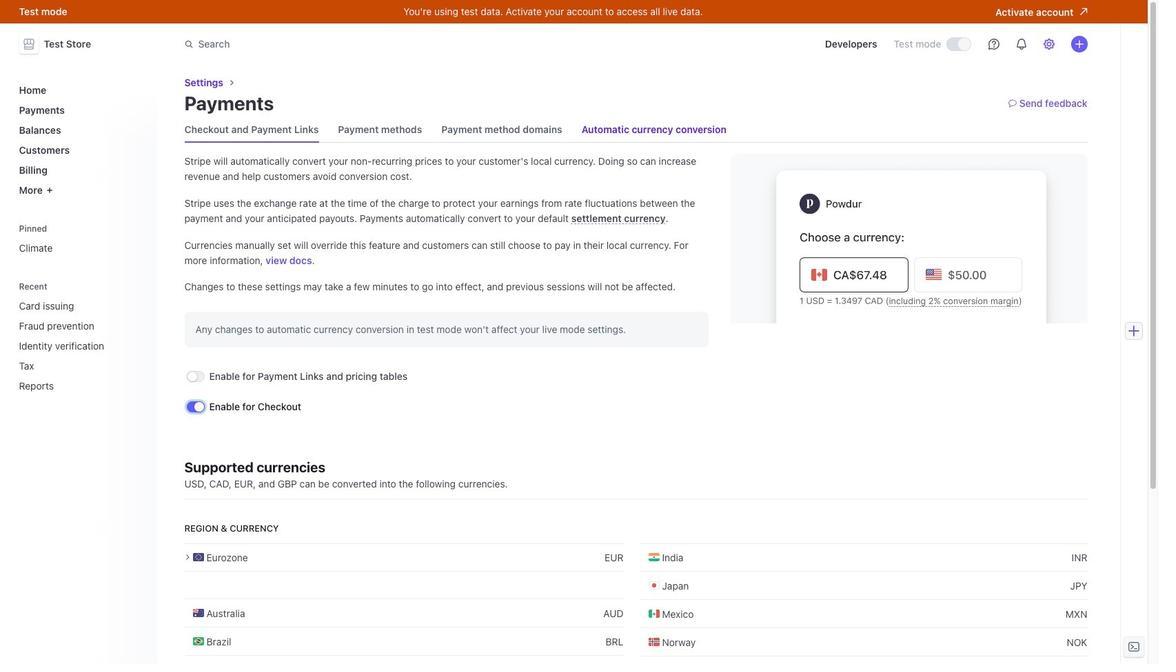 Task type: describe. For each thing, give the bounding box(es) containing it.
notifications image
[[1016, 39, 1027, 50]]

Search text field
[[176, 31, 565, 57]]

au image
[[193, 608, 204, 619]]

help image
[[989, 39, 1000, 50]]

jp image
[[649, 580, 660, 591]]

pinned element
[[13, 219, 149, 259]]



Task type: vqa. For each thing, say whether or not it's contained in the screenshot.
18
no



Task type: locate. For each thing, give the bounding box(es) containing it.
settings image
[[1044, 39, 1055, 50]]

br image
[[193, 636, 204, 647]]

tab list
[[184, 117, 1088, 143]]

1 recent element from the top
[[13, 277, 149, 397]]

mx image
[[649, 608, 660, 619]]

in image
[[649, 552, 660, 563]]

edit pins image
[[135, 224, 143, 233]]

2 recent element from the top
[[13, 294, 149, 397]]

a customer in canada views a price localized from usd to cad image
[[731, 154, 1088, 324]]

clear history image
[[135, 282, 143, 291]]

no image
[[649, 637, 660, 648]]

Test mode checkbox
[[947, 38, 971, 50]]

core navigation links element
[[13, 79, 149, 201]]

eu image
[[193, 552, 204, 563]]

recent element
[[13, 277, 149, 397], [13, 294, 149, 397]]

None search field
[[176, 31, 565, 57]]



